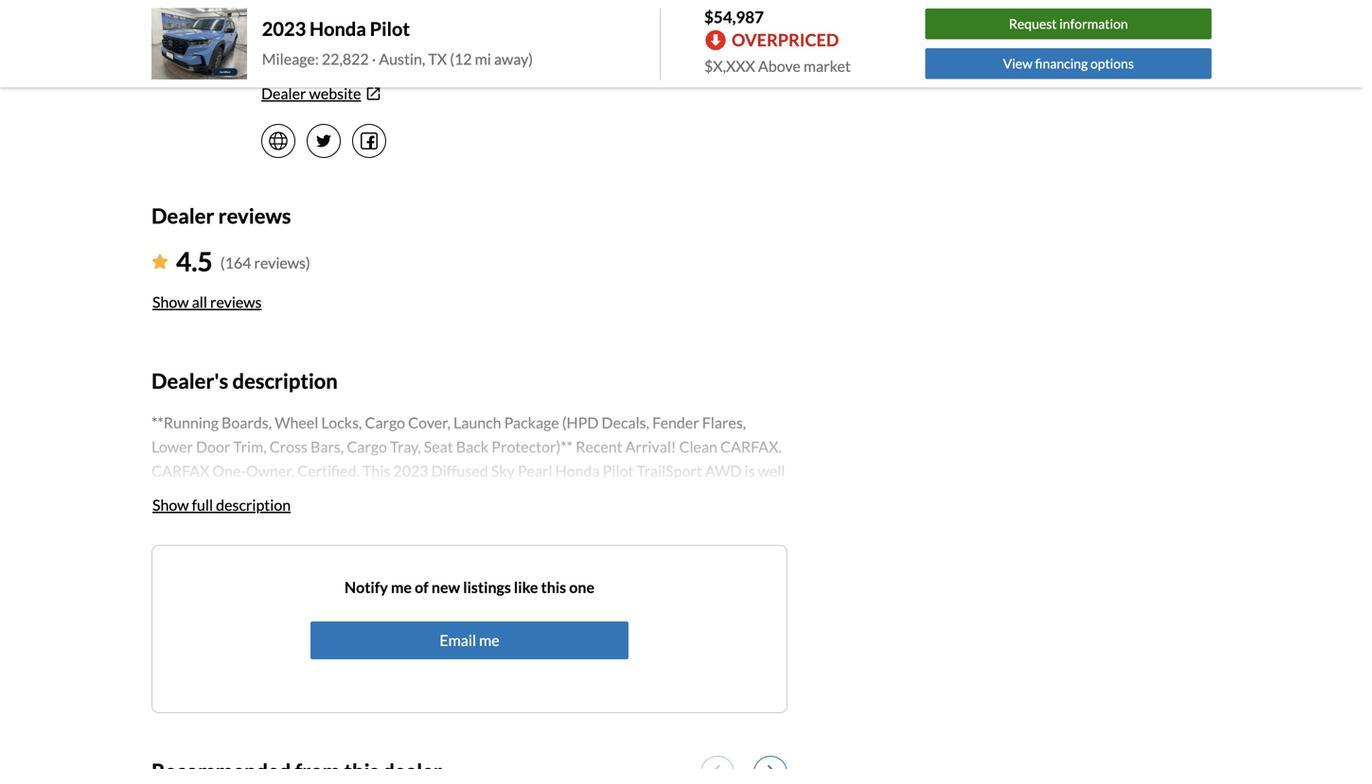 Task type: describe. For each thing, give the bounding box(es) containing it.
dealer website link
[[261, 82, 788, 105]]

email me
[[440, 631, 500, 650]]

austin, inside 2023 honda pilot mileage: 22,822 · austin, tx (12 mi away)
[[379, 50, 425, 68]]

star image
[[152, 254, 169, 269]]

dealer for dealer reviews
[[152, 204, 214, 228]]

dealer for dealer website
[[261, 84, 306, 103]]

view for view inventory
[[261, 56, 295, 74]]

notify
[[345, 578, 388, 597]]

2023
[[262, 17, 306, 40]]

tx inside 2023 honda pilot mileage: 22,822 · austin, tx (12 mi away)
[[428, 50, 447, 68]]

market
[[804, 57, 851, 75]]

2023 honda pilot mileage: 22,822 · austin, tx (12 mi away)
[[262, 17, 533, 68]]

of
[[415, 578, 429, 597]]

options
[[1091, 55, 1134, 71]]

$x,xxx
[[705, 57, 755, 75]]

above
[[758, 57, 801, 75]]

first texas honda image
[[153, 0, 244, 30]]

4.5
[[176, 246, 213, 277]]

$54,987
[[705, 7, 764, 27]]

view inventory link
[[261, 56, 362, 74]]

show for dealer
[[152, 293, 189, 311]]

full
[[192, 496, 213, 514]]

0 vertical spatial austin,
[[370, 27, 417, 46]]

description inside 'show full description' button
[[216, 496, 291, 514]]

request information button
[[926, 9, 1212, 40]]

away)
[[494, 50, 533, 68]]

4.5 (164 reviews)
[[176, 246, 310, 277]]

one
[[569, 578, 595, 597]]

email me button
[[311, 622, 629, 660]]

mileage:
[[262, 50, 319, 68]]

like
[[514, 578, 538, 597]]

new
[[432, 578, 460, 597]]

show all reviews button
[[152, 282, 263, 323]]

me for notify
[[391, 578, 412, 597]]

dealer's description
[[152, 369, 338, 393]]

show for dealer's
[[152, 496, 189, 514]]

2023 honda pilot image
[[152, 8, 247, 80]]

reviews)
[[254, 254, 310, 272]]



Task type: locate. For each thing, give the bounding box(es) containing it.
1 horizontal spatial view
[[1003, 55, 1033, 71]]

honda
[[310, 17, 366, 40]]

0 vertical spatial description
[[232, 369, 338, 393]]

0 horizontal spatial me
[[391, 578, 412, 597]]

scroll right image
[[768, 765, 776, 770]]

dealer
[[261, 84, 306, 103], [152, 204, 214, 228]]

overpriced
[[732, 30, 839, 50]]

dealer up 4.5
[[152, 204, 214, 228]]

0 vertical spatial show
[[152, 293, 189, 311]]

all
[[192, 293, 207, 311]]

view financing options button
[[926, 48, 1212, 79]]

financing
[[1035, 55, 1088, 71]]

1 vertical spatial show
[[152, 496, 189, 514]]

dealer website
[[261, 84, 361, 103]]

$x,xxx above market
[[705, 57, 851, 75]]

1 vertical spatial reviews
[[210, 293, 262, 311]]

view inside button
[[1003, 55, 1033, 71]]

2 show from the top
[[152, 496, 189, 514]]

3400
[[261, 27, 297, 46]]

view inventory
[[261, 56, 362, 74]]

0 horizontal spatial view
[[261, 56, 295, 74]]

1 horizontal spatial dealer
[[261, 84, 306, 103]]

website
[[309, 84, 361, 103]]

78757
[[441, 27, 485, 46]]

1 show from the top
[[152, 293, 189, 311]]

1 vertical spatial austin,
[[379, 50, 425, 68]]

dealer down mileage:
[[261, 84, 306, 103]]

1 vertical spatial me
[[479, 631, 500, 650]]

description
[[232, 369, 338, 393], [216, 496, 291, 514]]

this
[[541, 578, 566, 597]]

(12
[[450, 50, 472, 68]]

0 vertical spatial me
[[391, 578, 412, 597]]

0 vertical spatial dealer
[[261, 84, 306, 103]]

show full description button
[[152, 485, 292, 526]]

me for email
[[479, 631, 500, 650]]

notify me of new listings like this one
[[345, 578, 595, 597]]

1 vertical spatial dealer
[[152, 204, 214, 228]]

·
[[372, 50, 376, 68]]

reviews up 4.5 (164 reviews)
[[218, 204, 291, 228]]

show full description
[[152, 496, 291, 514]]

reviews
[[218, 204, 291, 228], [210, 293, 262, 311]]

view down request
[[1003, 55, 1033, 71]]

steck
[[299, 27, 336, 46]]

ave
[[339, 27, 364, 46]]

tx left (12
[[428, 50, 447, 68]]

show left full
[[152, 496, 189, 514]]

austin,
[[370, 27, 417, 46], [379, 50, 425, 68]]

request information
[[1009, 16, 1128, 32]]

me left of
[[391, 578, 412, 597]]

me right 'email'
[[479, 631, 500, 650]]

show left all
[[152, 293, 189, 311]]

me inside button
[[479, 631, 500, 650]]

22,822
[[322, 50, 369, 68]]

scroll left image
[[712, 765, 720, 770]]

reviews inside button
[[210, 293, 262, 311]]

view down 3400 on the top
[[261, 56, 295, 74]]

0 vertical spatial reviews
[[218, 204, 291, 228]]

information
[[1060, 16, 1128, 32]]

tx left the 78757
[[420, 27, 438, 46]]

reviews right all
[[210, 293, 262, 311]]

1 view from the left
[[1003, 55, 1033, 71]]

austin, right ","
[[370, 27, 417, 46]]

dealer reviews
[[152, 204, 291, 228]]

inventory
[[298, 56, 362, 74]]

,
[[364, 27, 367, 46]]

show
[[152, 293, 189, 311], [152, 496, 189, 514]]

email
[[440, 631, 476, 650]]

1 vertical spatial description
[[216, 496, 291, 514]]

me
[[391, 578, 412, 597], [479, 631, 500, 650]]

dealer's
[[152, 369, 228, 393]]

view for view financing options
[[1003, 55, 1033, 71]]

0 horizontal spatial dealer
[[152, 204, 214, 228]]

pilot
[[370, 17, 410, 40]]

austin, right "·" on the left top
[[379, 50, 425, 68]]

listings
[[463, 578, 511, 597]]

request
[[1009, 16, 1057, 32]]

(164
[[220, 254, 251, 272]]

1 horizontal spatial me
[[479, 631, 500, 650]]

0 vertical spatial tx
[[420, 27, 438, 46]]

view financing options
[[1003, 55, 1134, 71]]

1 vertical spatial tx
[[428, 50, 447, 68]]

show all reviews
[[152, 293, 262, 311]]

3400 steck ave , austin, tx 78757
[[261, 27, 485, 46]]

tx
[[420, 27, 438, 46], [428, 50, 447, 68]]

2 view from the left
[[261, 56, 295, 74]]

mi
[[475, 50, 491, 68]]

view
[[1003, 55, 1033, 71], [261, 56, 295, 74]]



Task type: vqa. For each thing, say whether or not it's contained in the screenshot.
topmost your
no



